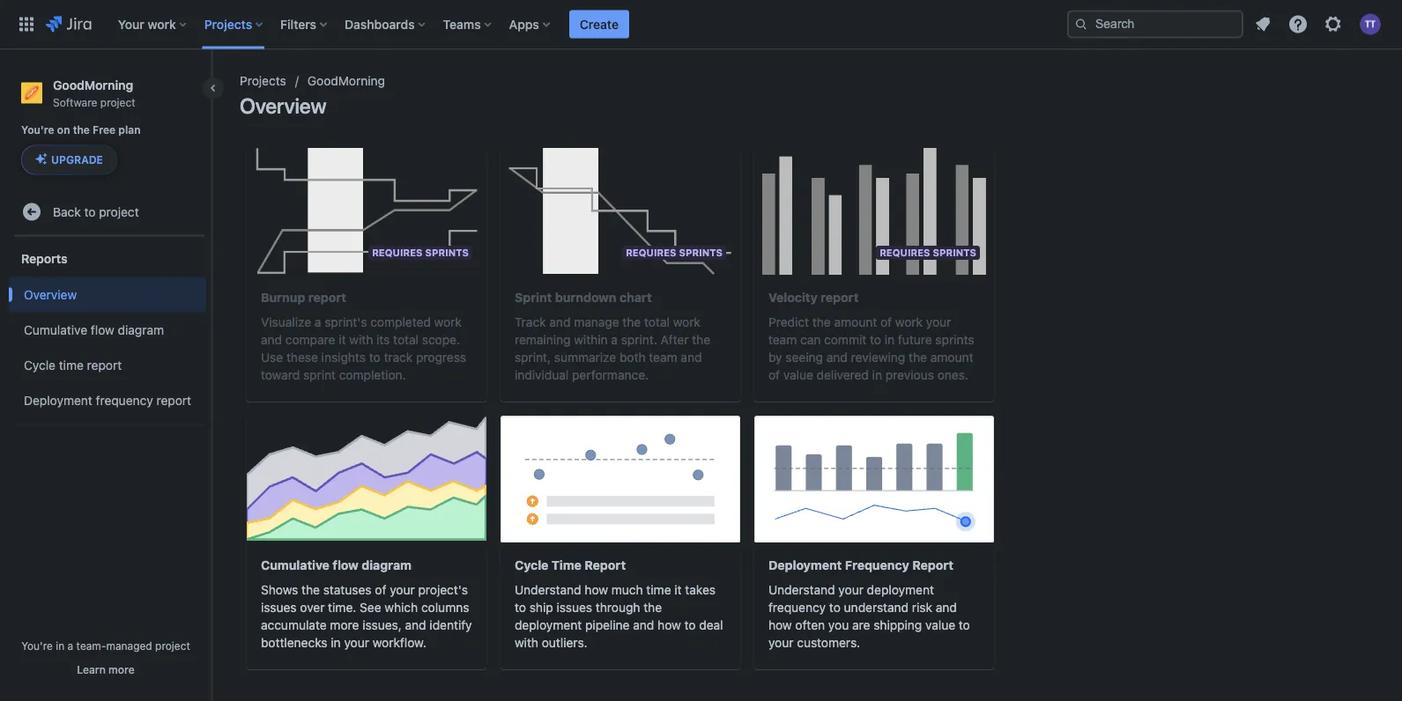 Task type: describe. For each thing, give the bounding box(es) containing it.
you're on the free plan
[[21, 124, 141, 136]]

you
[[828, 618, 849, 633]]

overview link
[[9, 277, 206, 312]]

and inside 'understand how much time it takes to ship issues through the deployment pipeline and how to deal with outliers.'
[[633, 618, 654, 633]]

to left deal
[[684, 618, 696, 633]]

the right after
[[692, 333, 710, 347]]

back to project
[[53, 204, 139, 219]]

through
[[596, 601, 640, 615]]

to right shipping
[[959, 618, 970, 633]]

cycle for cycle time report
[[24, 358, 55, 372]]

dashboards button
[[339, 10, 432, 38]]

your left customers.
[[768, 636, 794, 650]]

and up remaining
[[549, 315, 571, 330]]

the up can
[[812, 315, 831, 330]]

predict the amount of work your team can commit to in future sprints by seeing and reviewing the amount of value delivered in previous ones.
[[768, 315, 974, 382]]

much
[[611, 583, 643, 597]]

commit
[[824, 333, 866, 347]]

notifications image
[[1252, 14, 1273, 35]]

projects for the "projects" popup button
[[204, 17, 252, 31]]

managed
[[106, 640, 152, 652]]

shows
[[261, 583, 298, 597]]

sprint's
[[325, 315, 367, 330]]

report up sprint's
[[308, 290, 346, 305]]

the right on
[[73, 124, 90, 136]]

and inside visualize a sprint's completed work and compare it with its total scope. use these insights to track progress toward sprint completion.
[[261, 333, 282, 347]]

it inside visualize a sprint's completed work and compare it with its total scope. use these insights to track progress toward sprint completion.
[[339, 333, 346, 347]]

diagram inside group
[[118, 322, 164, 337]]

learn
[[77, 664, 106, 676]]

sprint burndown chart
[[515, 290, 652, 305]]

report for much
[[585, 558, 626, 573]]

teams
[[443, 17, 481, 31]]

your up which
[[390, 583, 415, 597]]

manage
[[574, 315, 619, 330]]

create button
[[569, 10, 629, 38]]

more inside shows the statuses of your project's issues over time. see which columns accumulate more issues, and identify bottlenecks in your workflow.
[[330, 618, 359, 633]]

burndown
[[555, 290, 616, 305]]

plan
[[118, 124, 141, 136]]

in inside shows the statuses of your project's issues over time. see which columns accumulate more issues, and identify bottlenecks in your workflow.
[[331, 636, 341, 650]]

cycle time report
[[515, 558, 626, 573]]

1 horizontal spatial diagram
[[362, 558, 412, 573]]

seeing
[[786, 350, 823, 365]]

projects for projects link
[[240, 74, 286, 88]]

time.
[[328, 601, 356, 615]]

chart
[[619, 290, 652, 305]]

1 vertical spatial cumulative flow diagram
[[261, 558, 412, 573]]

its
[[376, 333, 390, 347]]

can
[[800, 333, 821, 347]]

requires for burnup report
[[372, 247, 423, 259]]

team inside predict the amount of work your team can commit to in future sprints by seeing and reviewing the amount of value delivered in previous ones.
[[768, 333, 797, 347]]

understand for how
[[768, 583, 835, 597]]

0 horizontal spatial how
[[585, 583, 608, 597]]

deployment for deployment frequency report
[[768, 558, 842, 573]]

requires sprints for of
[[880, 247, 976, 259]]

with inside visualize a sprint's completed work and compare it with its total scope. use these insights to track progress toward sprint completion.
[[349, 333, 373, 347]]

a inside track and manage the total work remaining within a sprint. after the sprint, summarize both team and individual performance.
[[611, 333, 618, 347]]

and inside understand your deployment frequency to understand risk and how often you are shipping value to your customers.
[[936, 601, 957, 615]]

completed
[[370, 315, 431, 330]]

on
[[57, 124, 70, 136]]

burnup report
[[261, 290, 346, 305]]

you're for you're on the free plan
[[21, 124, 54, 136]]

upgrade
[[51, 154, 103, 166]]

1 horizontal spatial of
[[768, 368, 780, 382]]

scope.
[[422, 333, 460, 347]]

settings image
[[1323, 14, 1344, 35]]

visualize
[[261, 315, 311, 330]]

total inside track and manage the total work remaining within a sprint. after the sprint, summarize both team and individual performance.
[[644, 315, 670, 330]]

frequency
[[845, 558, 909, 573]]

goodmorning software project
[[53, 78, 135, 108]]

within
[[574, 333, 608, 347]]

performance.
[[572, 368, 649, 382]]

sprint
[[515, 290, 552, 305]]

and inside shows the statuses of your project's issues over time. see which columns accumulate more issues, and identify bottlenecks in your workflow.
[[405, 618, 426, 633]]

takes
[[685, 583, 716, 597]]

your work button
[[113, 10, 194, 38]]

summarize
[[554, 350, 616, 365]]

after
[[661, 333, 689, 347]]

velocity report
[[768, 290, 859, 305]]

learn more
[[77, 664, 135, 676]]

value inside understand your deployment frequency to understand risk and how often you are shipping value to your customers.
[[925, 618, 955, 633]]

to inside visualize a sprint's completed work and compare it with its total scope. use these insights to track progress toward sprint completion.
[[369, 350, 380, 365]]

the inside 'understand how much time it takes to ship issues through the deployment pipeline and how to deal with outliers.'
[[644, 601, 662, 615]]

burnup
[[261, 290, 305, 305]]

toward
[[261, 368, 300, 382]]

previous
[[885, 368, 934, 382]]

teams button
[[438, 10, 498, 38]]

the inside shows the statuses of your project's issues over time. see which columns accumulate more issues, and identify bottlenecks in your workflow.
[[302, 583, 320, 597]]

of for your
[[880, 315, 892, 330]]

cumulative flow diagram link
[[9, 312, 206, 348]]

requires sprints for completed
[[372, 247, 469, 259]]

the up sprint.
[[623, 315, 641, 330]]

filters button
[[275, 10, 334, 38]]

customers.
[[797, 636, 860, 650]]

work inside predict the amount of work your team can commit to in future sprints by seeing and reviewing the amount of value delivered in previous ones.
[[895, 315, 923, 330]]

understand how much time it takes to ship issues through the deployment pipeline and how to deal with outliers.
[[515, 583, 723, 650]]

your profile and settings image
[[1360, 14, 1381, 35]]

track
[[384, 350, 413, 365]]

requires for velocity report
[[880, 247, 930, 259]]

requires for sprint burndown chart
[[626, 247, 676, 259]]

sprint
[[303, 368, 336, 382]]

outliers.
[[542, 636, 587, 650]]

your work
[[118, 17, 176, 31]]

deployment inside understand your deployment frequency to understand risk and how often you are shipping value to your customers.
[[867, 583, 934, 597]]

deployment frequency report
[[768, 558, 953, 573]]

and inside predict the amount of work your team can commit to in future sprints by seeing and reviewing the amount of value delivered in previous ones.
[[826, 350, 848, 365]]

by
[[768, 350, 782, 365]]

deal
[[699, 618, 723, 633]]

and down after
[[681, 350, 702, 365]]

2 vertical spatial project
[[155, 640, 190, 652]]

projects link
[[240, 70, 286, 92]]

report for deployment
[[912, 558, 953, 573]]

time inside group
[[59, 358, 84, 372]]

it inside 'understand how much time it takes to ship issues through the deployment pipeline and how to deal with outliers.'
[[674, 583, 682, 597]]

future
[[898, 333, 932, 347]]

sprints for visualize a sprint's completed work and compare it with its total scope. use these insights to track progress toward sprint completion.
[[425, 247, 469, 259]]

compare
[[285, 333, 335, 347]]

reviewing
[[851, 350, 905, 365]]

issues inside 'understand how much time it takes to ship issues through the deployment pipeline and how to deal with outliers.'
[[557, 601, 592, 615]]

pipeline
[[585, 618, 630, 633]]

you're in a team-managed project
[[21, 640, 190, 652]]

with inside 'understand how much time it takes to ship issues through the deployment pipeline and how to deal with outliers.'
[[515, 636, 538, 650]]

filters
[[280, 17, 316, 31]]

requires sprints for the
[[626, 247, 723, 259]]

your
[[118, 17, 144, 31]]

primary element
[[11, 0, 1067, 49]]

accumulate
[[261, 618, 327, 633]]

create
[[580, 17, 619, 31]]

frequency inside group
[[96, 393, 153, 408]]

progress
[[416, 350, 466, 365]]

insights
[[321, 350, 366, 365]]

1 vertical spatial cumulative
[[261, 558, 330, 573]]



Task type: locate. For each thing, give the bounding box(es) containing it.
goodmorning for goodmorning software project
[[53, 78, 133, 92]]

of inside shows the statuses of your project's issues over time. see which columns accumulate more issues, and identify bottlenecks in your workflow.
[[375, 583, 386, 597]]

banner
[[0, 0, 1402, 49]]

0 vertical spatial amount
[[834, 315, 877, 330]]

1 vertical spatial more
[[108, 664, 135, 676]]

0 vertical spatial cumulative
[[24, 322, 87, 337]]

1 issues from the left
[[261, 601, 297, 615]]

1 vertical spatial it
[[674, 583, 682, 597]]

to left ship
[[515, 601, 526, 615]]

of up see
[[375, 583, 386, 597]]

1 you're from the top
[[21, 124, 54, 136]]

workflow.
[[373, 636, 426, 650]]

understand inside understand your deployment frequency to understand risk and how often you are shipping value to your customers.
[[768, 583, 835, 597]]

sprints inside predict the amount of work your team can commit to in future sprints by seeing and reviewing the amount of value delivered in previous ones.
[[935, 333, 974, 347]]

cycle time report
[[24, 358, 122, 372]]

cumulative flow diagram
[[24, 322, 164, 337], [261, 558, 412, 573]]

track
[[515, 315, 546, 330]]

total inside visualize a sprint's completed work and compare it with its total scope. use these insights to track progress toward sprint completion.
[[393, 333, 419, 347]]

in left team- at the bottom left
[[56, 640, 65, 652]]

and down through at bottom left
[[633, 618, 654, 633]]

it up insights
[[339, 333, 346, 347]]

cumulative inside group
[[24, 322, 87, 337]]

which
[[385, 601, 418, 615]]

1 horizontal spatial flow
[[333, 558, 359, 573]]

1 vertical spatial total
[[393, 333, 419, 347]]

banner containing your work
[[0, 0, 1402, 49]]

deployment
[[24, 393, 92, 408], [768, 558, 842, 573]]

columns
[[421, 601, 469, 615]]

0 horizontal spatial a
[[68, 640, 73, 652]]

to inside predict the amount of work your team can commit to in future sprints by seeing and reviewing the amount of value delivered in previous ones.
[[870, 333, 881, 347]]

1 requires sprints from the left
[[372, 247, 469, 259]]

frequency up often
[[768, 601, 826, 615]]

bottlenecks
[[261, 636, 327, 650]]

0 horizontal spatial overview
[[24, 287, 77, 302]]

0 vertical spatial it
[[339, 333, 346, 347]]

work inside popup button
[[148, 17, 176, 31]]

your inside predict the amount of work your team can commit to in future sprints by seeing and reviewing the amount of value delivered in previous ones.
[[926, 315, 951, 330]]

goodmorning link
[[307, 70, 385, 92]]

1 vertical spatial flow
[[333, 558, 359, 573]]

0 horizontal spatial report
[[585, 558, 626, 573]]

0 horizontal spatial total
[[393, 333, 419, 347]]

you're for you're in a team-managed project
[[21, 640, 53, 652]]

time inside 'understand how much time it takes to ship issues through the deployment pipeline and how to deal with outliers.'
[[646, 583, 671, 597]]

1 horizontal spatial requires sprints
[[626, 247, 723, 259]]

work up scope.
[[434, 315, 462, 330]]

2 report from the left
[[912, 558, 953, 573]]

0 vertical spatial project
[[100, 96, 135, 108]]

a right within
[[611, 333, 618, 347]]

2 horizontal spatial requires
[[880, 247, 930, 259]]

1 vertical spatial deployment
[[768, 558, 842, 573]]

more down the time.
[[330, 618, 359, 633]]

2 horizontal spatial requires sprints
[[880, 247, 976, 259]]

flow up statuses
[[333, 558, 359, 573]]

it
[[339, 333, 346, 347], [674, 583, 682, 597]]

team down after
[[649, 350, 677, 365]]

are
[[852, 618, 870, 633]]

0 horizontal spatial requires
[[372, 247, 423, 259]]

issues right ship
[[557, 601, 592, 615]]

your up future
[[926, 315, 951, 330]]

cumulative flow diagram down overview link
[[24, 322, 164, 337]]

the up over on the left bottom of page
[[302, 583, 320, 597]]

value inside predict the amount of work your team can commit to in future sprints by seeing and reviewing the amount of value delivered in previous ones.
[[783, 368, 813, 382]]

requires sprints up future
[[880, 247, 976, 259]]

see
[[360, 601, 381, 615]]

and up the use
[[261, 333, 282, 347]]

2 requires sprints from the left
[[626, 247, 723, 259]]

the right through at bottom left
[[644, 601, 662, 615]]

work inside track and manage the total work remaining within a sprint. after the sprint, summarize both team and individual performance.
[[673, 315, 700, 330]]

overview down reports in the left top of the page
[[24, 287, 77, 302]]

0 vertical spatial frequency
[[96, 393, 153, 408]]

sprint,
[[515, 350, 551, 365]]

value down risk
[[925, 618, 955, 633]]

cycle
[[24, 358, 55, 372], [515, 558, 549, 573]]

work up future
[[895, 315, 923, 330]]

issues,
[[362, 618, 402, 633]]

1 understand from the left
[[515, 583, 581, 597]]

these
[[286, 350, 318, 365]]

1 horizontal spatial amount
[[930, 350, 973, 365]]

how left deal
[[658, 618, 681, 633]]

1 vertical spatial deployment
[[515, 618, 582, 633]]

1 vertical spatial you're
[[21, 640, 53, 652]]

understand for issues
[[515, 583, 581, 597]]

report up commit
[[821, 290, 859, 305]]

0 horizontal spatial flow
[[91, 322, 114, 337]]

frequency down the cycle time report link
[[96, 393, 153, 408]]

cumulative up cycle time report
[[24, 322, 87, 337]]

0 horizontal spatial value
[[783, 368, 813, 382]]

goodmorning
[[307, 74, 385, 88], [53, 78, 133, 92]]

to up "reviewing"
[[870, 333, 881, 347]]

1 horizontal spatial overview
[[240, 93, 326, 118]]

risk
[[912, 601, 932, 615]]

1 horizontal spatial deployment
[[768, 558, 842, 573]]

0 horizontal spatial diagram
[[118, 322, 164, 337]]

0 horizontal spatial understand
[[515, 583, 581, 597]]

remaining
[[515, 333, 571, 347]]

goodmorning down dashboards
[[307, 74, 385, 88]]

0 vertical spatial flow
[[91, 322, 114, 337]]

0 vertical spatial cycle
[[24, 358, 55, 372]]

cycle down cumulative flow diagram link
[[24, 358, 55, 372]]

in up "reviewing"
[[885, 333, 895, 347]]

0 horizontal spatial amount
[[834, 315, 877, 330]]

projects inside popup button
[[204, 17, 252, 31]]

project's
[[418, 583, 468, 597]]

1 horizontal spatial time
[[646, 583, 671, 597]]

software
[[53, 96, 97, 108]]

amount up ones.
[[930, 350, 973, 365]]

1 horizontal spatial cumulative flow diagram
[[261, 558, 412, 573]]

0 vertical spatial of
[[880, 315, 892, 330]]

frequency inside understand your deployment frequency to understand risk and how often you are shipping value to your customers.
[[768, 601, 826, 615]]

delivered
[[817, 368, 869, 382]]

1 vertical spatial with
[[515, 636, 538, 650]]

total down completed
[[393, 333, 419, 347]]

and down which
[[405, 618, 426, 633]]

you're left on
[[21, 124, 54, 136]]

report up risk
[[912, 558, 953, 573]]

a left team- at the bottom left
[[68, 640, 73, 652]]

how
[[585, 583, 608, 597], [658, 618, 681, 633], [768, 618, 792, 633]]

cycle time report link
[[9, 348, 206, 383]]

0 vertical spatial a
[[315, 315, 321, 330]]

0 vertical spatial diagram
[[118, 322, 164, 337]]

1 vertical spatial projects
[[240, 74, 286, 88]]

0 horizontal spatial of
[[375, 583, 386, 597]]

project up plan
[[100, 96, 135, 108]]

goodmorning for goodmorning
[[307, 74, 385, 88]]

0 vertical spatial deployment
[[867, 583, 934, 597]]

and up delivered
[[826, 350, 848, 365]]

0 vertical spatial deployment
[[24, 393, 92, 408]]

to
[[84, 204, 96, 219], [870, 333, 881, 347], [369, 350, 380, 365], [515, 601, 526, 615], [829, 601, 841, 615], [684, 618, 696, 633], [959, 618, 970, 633]]

1 vertical spatial value
[[925, 618, 955, 633]]

project right managed
[[155, 640, 190, 652]]

velocity
[[768, 290, 818, 305]]

sprints for predict the amount of work your team can commit to in future sprints by seeing and reviewing the amount of value delivered in previous ones.
[[933, 247, 976, 259]]

time down cumulative flow diagram link
[[59, 358, 84, 372]]

predict
[[768, 315, 809, 330]]

track and manage the total work remaining within a sprint. after the sprint, summarize both team and individual performance.
[[515, 315, 710, 382]]

2 you're from the top
[[21, 640, 53, 652]]

0 horizontal spatial with
[[349, 333, 373, 347]]

project inside the back to project 'link'
[[99, 204, 139, 219]]

requires sprints up the chart
[[626, 247, 723, 259]]

flow down overview link
[[91, 322, 114, 337]]

1 vertical spatial team
[[649, 350, 677, 365]]

amount up commit
[[834, 315, 877, 330]]

team down predict
[[768, 333, 797, 347]]

how left often
[[768, 618, 792, 633]]

overview down projects link
[[240, 93, 326, 118]]

goodmorning up software
[[53, 78, 133, 92]]

0 horizontal spatial requires sprints
[[372, 247, 469, 259]]

a inside visualize a sprint's completed work and compare it with its total scope. use these insights to track progress toward sprint completion.
[[315, 315, 321, 330]]

apps button
[[504, 10, 557, 38]]

0 vertical spatial team
[[768, 333, 797, 347]]

project right back
[[99, 204, 139, 219]]

1 horizontal spatial a
[[315, 315, 321, 330]]

work
[[148, 17, 176, 31], [434, 315, 462, 330], [673, 315, 700, 330], [895, 315, 923, 330]]

2 vertical spatial of
[[375, 583, 386, 597]]

project
[[100, 96, 135, 108], [99, 204, 139, 219], [155, 640, 190, 652]]

both
[[619, 350, 646, 365]]

deployment up often
[[768, 558, 842, 573]]

1 horizontal spatial team
[[768, 333, 797, 347]]

work inside visualize a sprint's completed work and compare it with its total scope. use these insights to track progress toward sprint completion.
[[434, 315, 462, 330]]

total
[[644, 315, 670, 330], [393, 333, 419, 347]]

projects button
[[199, 10, 270, 38]]

Search field
[[1067, 10, 1243, 38]]

diagram up which
[[362, 558, 412, 573]]

value
[[783, 368, 813, 382], [925, 618, 955, 633]]

deployment down cycle time report
[[24, 393, 92, 408]]

back
[[53, 204, 81, 219]]

project for goodmorning software project
[[100, 96, 135, 108]]

back to project link
[[14, 194, 204, 229]]

it left 'takes'
[[674, 583, 682, 597]]

appswitcher icon image
[[16, 14, 37, 35]]

report
[[585, 558, 626, 573], [912, 558, 953, 573]]

1 horizontal spatial frequency
[[768, 601, 826, 615]]

requires up future
[[880, 247, 930, 259]]

1 vertical spatial frequency
[[768, 601, 826, 615]]

sprint.
[[621, 333, 657, 347]]

0 vertical spatial value
[[783, 368, 813, 382]]

to inside 'link'
[[84, 204, 96, 219]]

2 horizontal spatial a
[[611, 333, 618, 347]]

understand up ship
[[515, 583, 581, 597]]

1 horizontal spatial with
[[515, 636, 538, 650]]

identify
[[430, 618, 472, 633]]

0 vertical spatial cumulative flow diagram
[[24, 322, 164, 337]]

0 horizontal spatial it
[[339, 333, 346, 347]]

more inside button
[[108, 664, 135, 676]]

projects down the "projects" popup button
[[240, 74, 286, 88]]

1 vertical spatial overview
[[24, 287, 77, 302]]

requires
[[372, 247, 423, 259], [626, 247, 676, 259], [880, 247, 930, 259]]

report down the cycle time report link
[[156, 393, 191, 408]]

0 horizontal spatial deployment
[[24, 393, 92, 408]]

cycle left time
[[515, 558, 549, 573]]

report down cumulative flow diagram link
[[87, 358, 122, 372]]

deployment for deployment frequency report
[[24, 393, 92, 408]]

2 horizontal spatial how
[[768, 618, 792, 633]]

total up after
[[644, 315, 670, 330]]

1 horizontal spatial deployment
[[867, 583, 934, 597]]

1 horizontal spatial cumulative
[[261, 558, 330, 573]]

deployment
[[867, 583, 934, 597], [515, 618, 582, 633]]

1 horizontal spatial issues
[[557, 601, 592, 615]]

you're left team- at the bottom left
[[21, 640, 53, 652]]

1 horizontal spatial total
[[644, 315, 670, 330]]

to right back
[[84, 204, 96, 219]]

overview
[[240, 93, 326, 118], [24, 287, 77, 302]]

work right your at the top left of page
[[148, 17, 176, 31]]

diagram down overview link
[[118, 322, 164, 337]]

deployment inside 'understand how much time it takes to ship issues through the deployment pipeline and how to deal with outliers.'
[[515, 618, 582, 633]]

work up after
[[673, 315, 700, 330]]

1 horizontal spatial more
[[330, 618, 359, 633]]

team inside track and manage the total work remaining within a sprint. after the sprint, summarize both team and individual performance.
[[649, 350, 677, 365]]

free
[[93, 124, 116, 136]]

of up "reviewing"
[[880, 315, 892, 330]]

project for back to project
[[99, 204, 139, 219]]

1 vertical spatial amount
[[930, 350, 973, 365]]

of down the by
[[768, 368, 780, 382]]

deployment up risk
[[867, 583, 934, 597]]

0 vertical spatial more
[[330, 618, 359, 633]]

understand up often
[[768, 583, 835, 597]]

time
[[552, 558, 582, 573]]

team
[[768, 333, 797, 347], [649, 350, 677, 365]]

group
[[9, 236, 206, 423]]

understand your deployment frequency to understand risk and how often you are shipping value to your customers.
[[768, 583, 970, 650]]

0 vertical spatial you're
[[21, 124, 54, 136]]

projects up projects link
[[204, 17, 252, 31]]

a up compare
[[315, 315, 321, 330]]

overview inside overview link
[[24, 287, 77, 302]]

ship
[[529, 601, 553, 615]]

requires sprints
[[372, 247, 469, 259], [626, 247, 723, 259], [880, 247, 976, 259]]

1 horizontal spatial cycle
[[515, 558, 549, 573]]

1 report from the left
[[585, 558, 626, 573]]

0 horizontal spatial deployment
[[515, 618, 582, 633]]

team-
[[76, 640, 106, 652]]

2 vertical spatial a
[[68, 640, 73, 652]]

to up completion.
[[369, 350, 380, 365]]

your down issues,
[[344, 636, 369, 650]]

search image
[[1074, 17, 1088, 31]]

jira image
[[46, 14, 91, 35], [46, 14, 91, 35]]

2 horizontal spatial of
[[880, 315, 892, 330]]

1 horizontal spatial goodmorning
[[307, 74, 385, 88]]

to up you
[[829, 601, 841, 615]]

visualize a sprint's completed work and compare it with its total scope. use these insights to track progress toward sprint completion.
[[261, 315, 466, 382]]

how up through at bottom left
[[585, 583, 608, 597]]

cumulative flow diagram inside cumulative flow diagram link
[[24, 322, 164, 337]]

0 vertical spatial total
[[644, 315, 670, 330]]

value down seeing
[[783, 368, 813, 382]]

2 understand from the left
[[768, 583, 835, 597]]

report
[[308, 290, 346, 305], [821, 290, 859, 305], [87, 358, 122, 372], [156, 393, 191, 408]]

individual
[[515, 368, 569, 382]]

1 horizontal spatial report
[[912, 558, 953, 573]]

0 horizontal spatial frequency
[[96, 393, 153, 408]]

of for project's
[[375, 583, 386, 597]]

0 horizontal spatial cumulative
[[24, 322, 87, 337]]

1 requires from the left
[[372, 247, 423, 259]]

0 horizontal spatial goodmorning
[[53, 78, 133, 92]]

with
[[349, 333, 373, 347], [515, 636, 538, 650]]

over
[[300, 601, 325, 615]]

1 vertical spatial project
[[99, 204, 139, 219]]

often
[[795, 618, 825, 633]]

1 vertical spatial of
[[768, 368, 780, 382]]

2 issues from the left
[[557, 601, 592, 615]]

help image
[[1288, 14, 1309, 35]]

1 vertical spatial a
[[611, 333, 618, 347]]

cycle for cycle time report
[[515, 558, 549, 573]]

shows the statuses of your project's issues over time. see which columns accumulate more issues, and identify bottlenecks in your workflow.
[[261, 583, 472, 650]]

requires up completed
[[372, 247, 423, 259]]

the down future
[[909, 350, 927, 365]]

reports
[[21, 252, 68, 266]]

0 horizontal spatial issues
[[261, 601, 297, 615]]

project inside goodmorning software project
[[100, 96, 135, 108]]

and
[[549, 315, 571, 330], [261, 333, 282, 347], [681, 350, 702, 365], [826, 350, 848, 365], [936, 601, 957, 615], [405, 618, 426, 633], [633, 618, 654, 633]]

issues inside shows the statuses of your project's issues over time. see which columns accumulate more issues, and identify bottlenecks in your workflow.
[[261, 601, 297, 615]]

deployment frequency report link
[[9, 383, 206, 418]]

time right much
[[646, 583, 671, 597]]

report up much
[[585, 558, 626, 573]]

apps
[[509, 17, 539, 31]]

requires sprints up completed
[[372, 247, 469, 259]]

0 horizontal spatial more
[[108, 664, 135, 676]]

your down deployment frequency report
[[838, 583, 864, 597]]

0 vertical spatial time
[[59, 358, 84, 372]]

0 horizontal spatial team
[[649, 350, 677, 365]]

how inside understand your deployment frequency to understand risk and how often you are shipping value to your customers.
[[768, 618, 792, 633]]

1 horizontal spatial how
[[658, 618, 681, 633]]

understand
[[515, 583, 581, 597], [768, 583, 835, 597]]

0 horizontal spatial cycle
[[24, 358, 55, 372]]

more down managed
[[108, 664, 135, 676]]

goodmorning inside goodmorning software project
[[53, 78, 133, 92]]

1 vertical spatial time
[[646, 583, 671, 597]]

0 horizontal spatial time
[[59, 358, 84, 372]]

with left 'its'
[[349, 333, 373, 347]]

1 vertical spatial cycle
[[515, 558, 549, 573]]

issues down shows
[[261, 601, 297, 615]]

2 requires from the left
[[626, 247, 676, 259]]

understand inside 'understand how much time it takes to ship issues through the deployment pipeline and how to deal with outliers.'
[[515, 583, 581, 597]]

3 requires sprints from the left
[[880, 247, 976, 259]]

statuses
[[323, 583, 372, 597]]

in down "reviewing"
[[872, 368, 882, 382]]

cumulative flow diagram up statuses
[[261, 558, 412, 573]]

in down the time.
[[331, 636, 341, 650]]

with left outliers.
[[515, 636, 538, 650]]

group containing reports
[[9, 236, 206, 423]]

0 vertical spatial with
[[349, 333, 373, 347]]

sprints for track and manage the total work remaining within a sprint. after the sprint, summarize both team and individual performance.
[[679, 247, 723, 259]]

requires up the chart
[[626, 247, 676, 259]]

1 horizontal spatial it
[[674, 583, 682, 597]]

flow
[[91, 322, 114, 337], [333, 558, 359, 573]]

0 vertical spatial projects
[[204, 17, 252, 31]]

3 requires from the left
[[880, 247, 930, 259]]

deployment down ship
[[515, 618, 582, 633]]

1 horizontal spatial value
[[925, 618, 955, 633]]

1 horizontal spatial understand
[[768, 583, 835, 597]]

dashboards
[[345, 17, 415, 31]]



Task type: vqa. For each thing, say whether or not it's contained in the screenshot.
the top one
no



